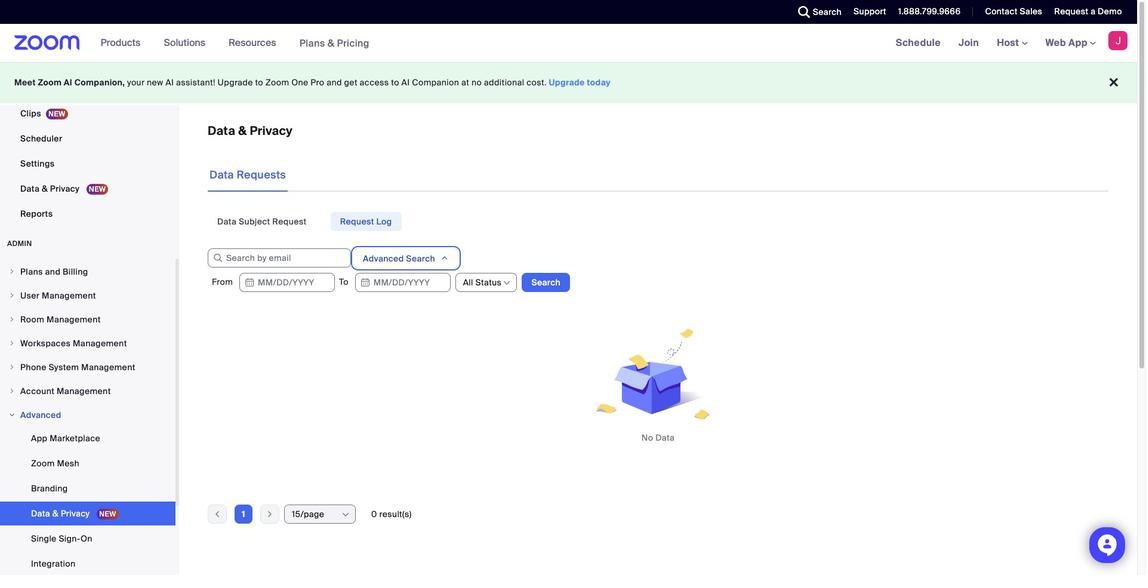 Task type: describe. For each thing, give the bounding box(es) containing it.
and inside meet zoom ai companion, footer
[[327, 77, 342, 88]]

meet zoom ai companion, your new ai assistant! upgrade to zoom one pro and get access to ai companion at no additional cost. upgrade today
[[14, 77, 611, 88]]

2 data & privacy link from the top
[[0, 502, 176, 526]]

all
[[463, 277, 473, 288]]

result(s)
[[379, 509, 412, 520]]

meetings navigation
[[887, 24, 1138, 63]]

schedule link
[[887, 24, 950, 62]]

right image for user
[[8, 292, 16, 299]]

additional
[[484, 77, 525, 88]]

assistant!
[[176, 77, 215, 88]]

data up data requests tab
[[208, 123, 235, 139]]

user management
[[20, 290, 96, 301]]

0
[[371, 509, 377, 520]]

advanced menu
[[0, 426, 176, 575]]

contact
[[986, 6, 1018, 17]]

no
[[642, 432, 654, 443]]

management for user management
[[42, 290, 96, 301]]

all status
[[463, 277, 502, 288]]

phone system management menu item
[[0, 356, 176, 379]]

products
[[101, 36, 141, 49]]

personal menu menu
[[0, 0, 176, 227]]

account management menu item
[[0, 380, 176, 402]]

show options image for all status
[[502, 278, 512, 288]]

get
[[344, 77, 358, 88]]

advanced search
[[363, 253, 438, 264]]

admin menu menu
[[0, 260, 176, 575]]

plans for plans and billing
[[20, 266, 43, 277]]

phone
[[20, 362, 46, 373]]

1.888.799.9666
[[899, 6, 961, 17]]

host button
[[997, 36, 1028, 49]]

billing
[[63, 266, 88, 277]]

no
[[472, 77, 482, 88]]

zoom mesh
[[31, 458, 79, 469]]

single
[[31, 533, 57, 544]]

advanced for advanced
[[20, 410, 61, 420]]

request inside data subject request tab
[[273, 216, 307, 227]]

profile picture image
[[1109, 31, 1128, 50]]

& inside product information navigation
[[328, 37, 335, 49]]

cost.
[[527, 77, 547, 88]]

0 vertical spatial search
[[813, 7, 842, 17]]

management for account management
[[57, 386, 111, 397]]

zoom mesh link
[[0, 451, 176, 475]]

0 horizontal spatial search button
[[522, 273, 570, 292]]

request log
[[340, 216, 392, 227]]

room management
[[20, 314, 101, 325]]

15/page button
[[292, 505, 340, 523]]

scheduler
[[20, 133, 62, 144]]

app inside meetings navigation
[[1069, 36, 1088, 49]]

user
[[20, 290, 40, 301]]

management for room management
[[47, 314, 101, 325]]

web app button
[[1046, 36, 1096, 49]]

0 vertical spatial privacy
[[250, 123, 293, 139]]

data inside tab list
[[217, 216, 237, 227]]

status
[[476, 277, 502, 288]]

plans and billing
[[20, 266, 88, 277]]

support
[[854, 6, 887, 17]]

sign-
[[59, 533, 81, 544]]

1 horizontal spatial search button
[[789, 0, 845, 24]]

and inside menu item
[[45, 266, 60, 277]]

all status button
[[463, 273, 502, 291]]

Date Picker text field
[[239, 273, 335, 292]]

host
[[997, 36, 1022, 49]]

data requests
[[210, 168, 286, 182]]

room management menu item
[[0, 308, 176, 331]]

phone system management
[[20, 362, 135, 373]]

join
[[959, 36, 979, 49]]

clips link
[[0, 102, 176, 125]]

plans and billing menu item
[[0, 260, 176, 283]]

admin
[[7, 239, 32, 248]]

data right no at the right of page
[[656, 432, 675, 443]]

up image
[[441, 252, 449, 264]]

app marketplace
[[31, 433, 100, 444]]

mesh
[[57, 458, 79, 469]]

workspaces management
[[20, 338, 127, 349]]

& up data requests tab
[[238, 123, 247, 139]]

account
[[20, 386, 55, 397]]

app marketplace link
[[0, 426, 176, 450]]

single sign-on link
[[0, 527, 176, 551]]

app inside advanced menu
[[31, 433, 47, 444]]

today
[[587, 77, 611, 88]]

upgrade today link
[[549, 77, 611, 88]]

no data
[[642, 432, 675, 443]]

data inside advanced menu
[[31, 508, 50, 519]]

1 to from the left
[[255, 77, 263, 88]]

user management menu item
[[0, 284, 176, 307]]

scheduler link
[[0, 127, 176, 150]]

log
[[377, 216, 392, 227]]

2 to from the left
[[391, 77, 399, 88]]

request log tab
[[331, 212, 402, 231]]

product information navigation
[[92, 24, 379, 63]]

companion,
[[74, 77, 125, 88]]

2 vertical spatial search
[[532, 277, 561, 288]]

15/page
[[292, 509, 324, 520]]

marketplace
[[50, 433, 100, 444]]

at
[[462, 77, 469, 88]]

solutions
[[164, 36, 205, 49]]

previous page image
[[208, 509, 226, 520]]

access
[[360, 77, 389, 88]]

workspaces management menu item
[[0, 332, 176, 355]]

data subject request tab
[[208, 212, 316, 231]]

settings link
[[0, 152, 176, 176]]



Task type: vqa. For each thing, say whether or not it's contained in the screenshot.
first In from the bottom of the page
no



Task type: locate. For each thing, give the bounding box(es) containing it.
data requests tab
[[208, 158, 288, 192]]

companion
[[412, 77, 459, 88]]

0 vertical spatial data & privacy link
[[0, 177, 176, 201]]

0 result(s)
[[371, 509, 412, 520]]

data & privacy
[[208, 123, 293, 139], [20, 183, 82, 194], [31, 508, 92, 519]]

management up workspaces management
[[47, 314, 101, 325]]

zoom
[[38, 77, 62, 88], [266, 77, 289, 88], [31, 458, 55, 469]]

integration
[[31, 558, 76, 569]]

support link
[[845, 0, 890, 24], [854, 6, 887, 17]]

single sign-on
[[31, 533, 92, 544]]

management
[[42, 290, 96, 301], [47, 314, 101, 325], [73, 338, 127, 349], [81, 362, 135, 373], [57, 386, 111, 397]]

sales
[[1020, 6, 1043, 17]]

1 button
[[235, 505, 253, 524]]

web app
[[1046, 36, 1088, 49]]

1 vertical spatial and
[[45, 266, 60, 277]]

1 horizontal spatial ai
[[166, 77, 174, 88]]

request for request a demo
[[1055, 6, 1089, 17]]

privacy up the sign- on the left bottom of page
[[61, 508, 90, 519]]

0 horizontal spatial and
[[45, 266, 60, 277]]

right image
[[8, 292, 16, 299], [8, 316, 16, 323], [8, 364, 16, 371], [8, 388, 16, 395], [8, 411, 16, 419]]

request left a
[[1055, 6, 1089, 17]]

pricing
[[337, 37, 370, 49]]

1 right image from the top
[[8, 268, 16, 275]]

1
[[242, 509, 245, 520]]

data subject request
[[217, 216, 307, 227]]

right image inside 'room management' menu item
[[8, 316, 16, 323]]

reports
[[20, 208, 53, 219]]

banner containing products
[[0, 24, 1138, 63]]

account management
[[20, 386, 111, 397]]

right image inside "phone system management" menu item
[[8, 364, 16, 371]]

your
[[127, 77, 145, 88]]

0 horizontal spatial to
[[255, 77, 263, 88]]

privacy up requests
[[250, 123, 293, 139]]

room
[[20, 314, 44, 325]]

right image inside 'user management' menu item
[[8, 292, 16, 299]]

and left get
[[327, 77, 342, 88]]

a
[[1091, 6, 1096, 17]]

ai left companion
[[402, 77, 410, 88]]

show options image right status in the left of the page
[[502, 278, 512, 288]]

1 horizontal spatial and
[[327, 77, 342, 88]]

1 vertical spatial search button
[[522, 273, 570, 292]]

privacy inside advanced menu
[[61, 508, 90, 519]]

0 horizontal spatial advanced
[[20, 410, 61, 420]]

0 vertical spatial app
[[1069, 36, 1088, 49]]

app
[[1069, 36, 1088, 49], [31, 433, 47, 444]]

1 vertical spatial privacy
[[50, 183, 79, 194]]

banner
[[0, 24, 1138, 63]]

data & privacy inside advanced menu
[[31, 508, 92, 519]]

plans up meet zoom ai companion, your new ai assistant! upgrade to zoom one pro and get access to ai companion at no additional cost. upgrade today
[[300, 37, 325, 49]]

1 right image from the top
[[8, 292, 16, 299]]

plans inside menu item
[[20, 266, 43, 277]]

plans up the user
[[20, 266, 43, 277]]

and left billing
[[45, 266, 60, 277]]

contact sales link
[[977, 0, 1046, 24], [986, 6, 1043, 17]]

new
[[147, 77, 163, 88]]

5 right image from the top
[[8, 411, 16, 419]]

web
[[1046, 36, 1067, 49]]

1 horizontal spatial app
[[1069, 36, 1088, 49]]

right image inside "plans and billing" menu item
[[8, 268, 16, 275]]

1 upgrade from the left
[[218, 77, 253, 88]]

products button
[[101, 24, 146, 62]]

privacy inside personal menu menu
[[50, 183, 79, 194]]

& inside advanced menu
[[52, 508, 58, 519]]

solutions button
[[164, 24, 211, 62]]

right image for plans
[[8, 268, 16, 275]]

management down "phone system management" menu item
[[57, 386, 111, 397]]

3 ai from the left
[[402, 77, 410, 88]]

right image for workspaces
[[8, 340, 16, 347]]

plans for plans & pricing
[[300, 37, 325, 49]]

1 vertical spatial data & privacy link
[[0, 502, 176, 526]]

1.888.799.9666 button
[[890, 0, 964, 24], [899, 6, 961, 17]]

data & privacy down settings
[[20, 183, 82, 194]]

0 horizontal spatial upgrade
[[218, 77, 253, 88]]

Date Picker text field
[[355, 273, 451, 292]]

&
[[328, 37, 335, 49], [238, 123, 247, 139], [42, 183, 48, 194], [52, 508, 58, 519]]

right image down admin on the top left of the page
[[8, 268, 16, 275]]

integration link
[[0, 552, 176, 575]]

& left pricing
[[328, 37, 335, 49]]

4 right image from the top
[[8, 388, 16, 395]]

advanced up date picker text box
[[363, 253, 404, 264]]

resources button
[[229, 24, 282, 62]]

3 right image from the top
[[8, 364, 16, 371]]

request right 'subject'
[[273, 216, 307, 227]]

2 horizontal spatial search
[[813, 7, 842, 17]]

right image
[[8, 268, 16, 275], [8, 340, 16, 347]]

plans
[[300, 37, 325, 49], [20, 266, 43, 277]]

right image left workspaces
[[8, 340, 16, 347]]

2 vertical spatial privacy
[[61, 508, 90, 519]]

request inside request log tab
[[340, 216, 374, 227]]

1 vertical spatial app
[[31, 433, 47, 444]]

1 horizontal spatial search
[[532, 277, 561, 288]]

side navigation navigation
[[0, 0, 179, 575]]

1 horizontal spatial plans
[[300, 37, 325, 49]]

advanced
[[363, 253, 404, 264], [20, 410, 61, 420]]

clips
[[20, 108, 41, 119]]

search right status in the left of the page
[[532, 277, 561, 288]]

demo
[[1098, 6, 1123, 17]]

advanced inside the advanced search dropdown button
[[363, 253, 404, 264]]

& inside personal menu menu
[[42, 183, 48, 194]]

2 horizontal spatial ai
[[402, 77, 410, 88]]

advanced menu item
[[0, 404, 176, 426]]

advanced for advanced search
[[363, 253, 404, 264]]

data
[[208, 123, 235, 139], [210, 168, 234, 182], [20, 183, 40, 194], [217, 216, 237, 227], [656, 432, 675, 443], [31, 508, 50, 519]]

1 horizontal spatial to
[[391, 77, 399, 88]]

ai left the companion,
[[64, 77, 72, 88]]

join link
[[950, 24, 988, 62]]

management down billing
[[42, 290, 96, 301]]

management down 'room management' menu item
[[73, 338, 127, 349]]

workspaces
[[20, 338, 71, 349]]

app right web
[[1069, 36, 1088, 49]]

0 vertical spatial right image
[[8, 268, 16, 275]]

0 vertical spatial and
[[327, 77, 342, 88]]

zoom right meet
[[38, 77, 62, 88]]

right image inside account management menu item
[[8, 388, 16, 395]]

0 horizontal spatial request
[[273, 216, 307, 227]]

upgrade right cost.
[[549, 77, 585, 88]]

show options image for 15/page
[[341, 510, 351, 520]]

tabs of data requests tab list
[[208, 212, 402, 231]]

2 horizontal spatial request
[[1055, 6, 1089, 17]]

advanced down account
[[20, 410, 61, 420]]

0 vertical spatial advanced
[[363, 253, 404, 264]]

data & privacy up data requests tab
[[208, 123, 293, 139]]

zoom logo image
[[14, 35, 80, 50]]

request a demo
[[1055, 6, 1123, 17]]

privacy up reports link
[[50, 183, 79, 194]]

0 vertical spatial data & privacy
[[208, 123, 293, 139]]

meet
[[14, 77, 36, 88]]

pro
[[311, 77, 325, 88]]

app up zoom mesh
[[31, 433, 47, 444]]

right image inside advanced menu item
[[8, 411, 16, 419]]

plans & pricing
[[300, 37, 370, 49]]

search left up image in the top of the page
[[406, 253, 435, 264]]

search inside dropdown button
[[406, 253, 435, 264]]

branding link
[[0, 477, 176, 500]]

& down settings
[[42, 183, 48, 194]]

to down resources dropdown button
[[255, 77, 263, 88]]

requests
[[237, 168, 286, 182]]

request for request log
[[340, 216, 374, 227]]

advanced search button
[[354, 248, 459, 268]]

system
[[49, 362, 79, 373]]

0 horizontal spatial plans
[[20, 266, 43, 277]]

management inside menu item
[[47, 314, 101, 325]]

2 right image from the top
[[8, 316, 16, 323]]

next page image
[[261, 509, 279, 520]]

2 ai from the left
[[166, 77, 174, 88]]

management for workspaces management
[[73, 338, 127, 349]]

contact sales
[[986, 6, 1043, 17]]

0 horizontal spatial search
[[406, 253, 435, 264]]

data up single
[[31, 508, 50, 519]]

zoom left mesh in the left bottom of the page
[[31, 458, 55, 469]]

data & privacy up single sign-on
[[31, 508, 92, 519]]

Search by email text field
[[208, 248, 351, 268]]

data & privacy link down branding link
[[0, 502, 176, 526]]

on
[[81, 533, 92, 544]]

0 vertical spatial search button
[[789, 0, 845, 24]]

0 vertical spatial show options image
[[502, 278, 512, 288]]

2 vertical spatial data & privacy
[[31, 508, 92, 519]]

1 vertical spatial plans
[[20, 266, 43, 277]]

zoom inside advanced menu
[[31, 458, 55, 469]]

0 vertical spatial plans
[[300, 37, 325, 49]]

plans inside product information navigation
[[300, 37, 325, 49]]

meet zoom ai companion, footer
[[0, 62, 1138, 103]]

ai
[[64, 77, 72, 88], [166, 77, 174, 88], [402, 77, 410, 88]]

data left 'subject'
[[217, 216, 237, 227]]

right image for phone
[[8, 364, 16, 371]]

resources
[[229, 36, 276, 49]]

from
[[212, 276, 235, 287]]

1 vertical spatial show options image
[[341, 510, 351, 520]]

1 horizontal spatial upgrade
[[549, 77, 585, 88]]

1 data & privacy link from the top
[[0, 177, 176, 201]]

settings
[[20, 158, 55, 169]]

right image inside workspaces management menu item
[[8, 340, 16, 347]]

1 ai from the left
[[64, 77, 72, 88]]

data & privacy inside personal menu menu
[[20, 183, 82, 194]]

show options image
[[502, 278, 512, 288], [341, 510, 351, 520]]

1 vertical spatial right image
[[8, 340, 16, 347]]

right image for room
[[8, 316, 16, 323]]

0 horizontal spatial ai
[[64, 77, 72, 88]]

1 vertical spatial data & privacy
[[20, 183, 82, 194]]

zoom left 'one'
[[266, 77, 289, 88]]

upgrade down product information navigation
[[218, 77, 253, 88]]

2 upgrade from the left
[[549, 77, 585, 88]]

search button left "support"
[[789, 0, 845, 24]]

request a demo link
[[1046, 0, 1138, 24], [1055, 6, 1123, 17]]

& down branding
[[52, 508, 58, 519]]

management inside menu item
[[81, 362, 135, 373]]

1 horizontal spatial show options image
[[502, 278, 512, 288]]

advanced inside advanced menu item
[[20, 410, 61, 420]]

1 vertical spatial search
[[406, 253, 435, 264]]

1 vertical spatial advanced
[[20, 410, 61, 420]]

search left "support"
[[813, 7, 842, 17]]

management up account management menu item
[[81, 362, 135, 373]]

branding
[[31, 483, 68, 494]]

1 horizontal spatial request
[[340, 216, 374, 227]]

right image for account
[[8, 388, 16, 395]]

data & privacy link down the 'settings' link
[[0, 177, 176, 201]]

0 horizontal spatial show options image
[[341, 510, 351, 520]]

subject
[[239, 216, 270, 227]]

2 right image from the top
[[8, 340, 16, 347]]

0 horizontal spatial app
[[31, 433, 47, 444]]

to right access
[[391, 77, 399, 88]]

plans & pricing link
[[300, 37, 370, 49], [300, 37, 370, 49]]

1 horizontal spatial advanced
[[363, 253, 404, 264]]

to
[[339, 276, 351, 287]]

data & privacy link
[[0, 177, 176, 201], [0, 502, 176, 526]]

data up reports
[[20, 183, 40, 194]]

request left log
[[340, 216, 374, 227]]

data left requests
[[210, 168, 234, 182]]

ai right new
[[166, 77, 174, 88]]

schedule
[[896, 36, 941, 49]]

one
[[292, 77, 309, 88]]

show options image left 0 on the bottom of page
[[341, 510, 351, 520]]

data inside personal menu menu
[[20, 183, 40, 194]]

request
[[1055, 6, 1089, 17], [273, 216, 307, 227], [340, 216, 374, 227]]

upgrade
[[218, 77, 253, 88], [549, 77, 585, 88]]

search button right status in the left of the page
[[522, 273, 570, 292]]



